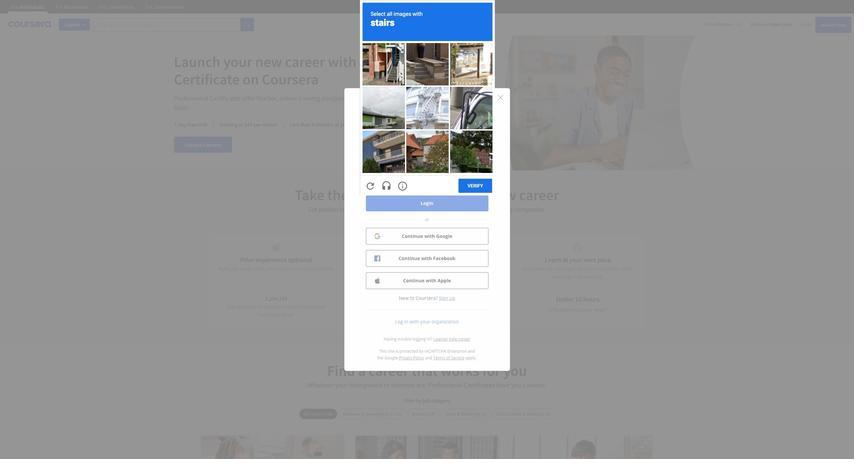 Task type: locate. For each thing, give the bounding box(es) containing it.
banner navigation
[[5, 0, 190, 13]]

None search field
[[93, 18, 254, 31]]

None button
[[299, 409, 337, 420], [339, 409, 407, 420], [408, 409, 440, 420], [442, 409, 491, 420], [493, 409, 555, 420], [299, 409, 337, 420], [339, 409, 407, 420], [408, 409, 440, 420], [442, 409, 491, 420], [493, 409, 555, 420]]

coursera image
[[8, 19, 51, 30]]

close modal image
[[497, 94, 505, 102], [498, 95, 503, 100]]

option group
[[299, 409, 555, 420]]

authentication modal dialog
[[344, 88, 510, 371]]



Task type: describe. For each thing, give the bounding box(es) containing it.
your password is hidden image
[[477, 162, 485, 171]]

name@email.com email field
[[366, 130, 488, 145]]

Enter your password password field
[[366, 159, 474, 174]]



Task type: vqa. For each thing, say whether or not it's contained in the screenshot.
the right to
no



